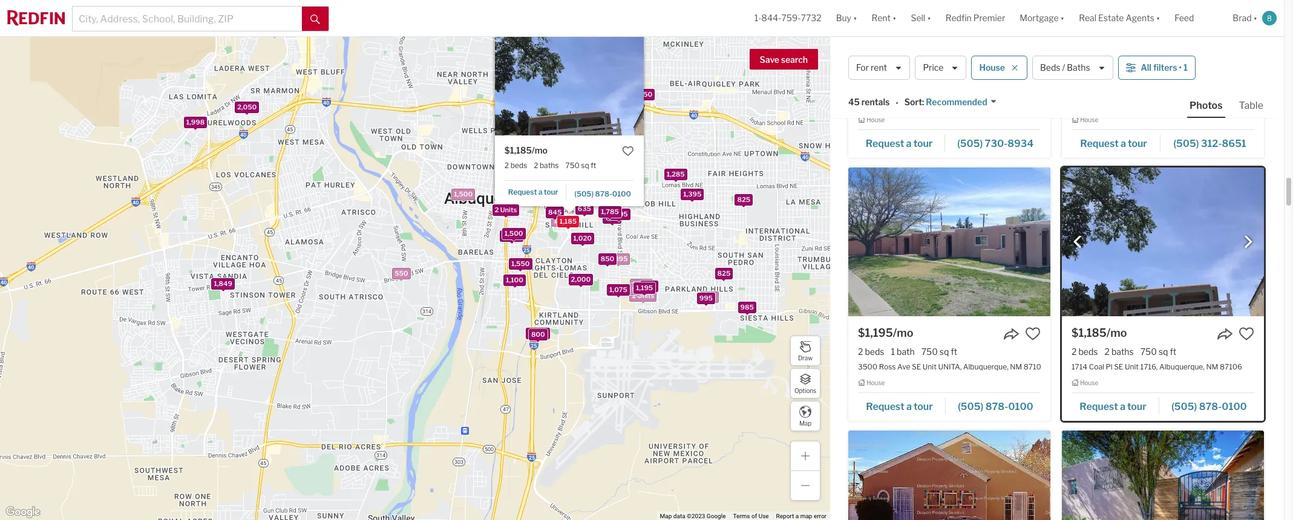 Task type: vqa. For each thing, say whether or not it's contained in the screenshot.
Ask a question button
no



Task type: describe. For each thing, give the bounding box(es) containing it.
house for $1,195 /mo
[[867, 379, 885, 386]]

dr
[[1121, 99, 1129, 108]]

data
[[674, 513, 686, 520]]

(505) for $950 /mo
[[957, 138, 983, 150]]

price button
[[915, 56, 967, 80]]

45
[[849, 97, 860, 107]]

0 horizontal spatial 825
[[718, 269, 731, 278]]

photos button
[[1188, 99, 1237, 118]]

mortgage
[[1020, 13, 1059, 23]]

1,785
[[601, 207, 619, 216]]

87106 for $1,185 /mo
[[1220, 362, 1243, 371]]

1,195
[[636, 284, 653, 292]]

recommended button
[[924, 96, 997, 108]]

previous button image
[[1072, 236, 1084, 248]]

ft inside dialog
[[591, 161, 596, 170]]

remove house image
[[1011, 64, 1019, 71]]

rent
[[872, 13, 891, 23]]

price
[[923, 63, 944, 73]]

albuquerque, for 1008 madeira dr se unit 2, albuquerque, nm 87108
[[1164, 99, 1210, 108]]

house button
[[972, 56, 1028, 80]]

tour for $1,195 /mo
[[914, 401, 933, 413]]

request inside dialog
[[508, 188, 537, 197]]

favorite button checkbox for $950 /mo
[[1025, 63, 1041, 79]]

rent ▾ button
[[872, 0, 897, 36]]

request a tour button for $1,185 /mo
[[1072, 397, 1160, 415]]

feed
[[1175, 13, 1194, 23]]

house for $950 /mo
[[867, 116, 885, 123]]

2 beds for $1,185
[[1072, 347, 1098, 357]]

0 vertical spatial 2,550
[[633, 90, 653, 98]]

favorite button checkbox for $1,185 /mo
[[622, 145, 634, 157]]

mortgage ▾ button
[[1020, 0, 1065, 36]]

real estate agents ▾ link
[[1079, 0, 1161, 36]]

feed button
[[1168, 0, 1226, 36]]

550
[[395, 269, 408, 278]]

request a tour button for $1,195 /mo
[[858, 397, 946, 415]]

request a tour for $1,185 /mo
[[1080, 401, 1147, 413]]

beds / baths button
[[1033, 56, 1114, 80]]

(505) 878-0100 link inside map region
[[567, 184, 634, 201]]

(505) 878-0100 link for $1,195
[[946, 396, 1041, 416]]

favorite button image inside map region
[[622, 145, 634, 157]]

terms of use
[[733, 513, 769, 520]]

request down madeira
[[1081, 138, 1119, 150]]

2 left 845
[[495, 205, 499, 214]]

730-
[[985, 138, 1008, 150]]

request a tour down madeira
[[1081, 138, 1147, 150]]

1,095
[[632, 280, 651, 288]]

7732
[[801, 13, 822, 23]]

sell ▾ button
[[904, 0, 939, 36]]

2,050
[[237, 103, 257, 111]]

5 ▾ from the left
[[1157, 13, 1161, 23]]

save search
[[760, 54, 808, 65]]

(505) for $1,185 /mo
[[1172, 401, 1197, 413]]

a for $1,185 /mo's the request a tour button
[[1120, 401, 1126, 413]]

options
[[795, 387, 817, 394]]

City, Address, School, Building, ZIP search field
[[73, 7, 302, 31]]

1 vertical spatial baths
[[1112, 347, 1134, 357]]

favorite button image for 1 bath
[[1025, 326, 1041, 342]]

1008 madeira dr se unit 2, albuquerque, nm 87108
[[1072, 99, 1247, 108]]

baths inside map region
[[540, 161, 559, 170]]

1-
[[755, 13, 762, 23]]

$1,195
[[858, 327, 893, 340]]

2 beds for $1,195
[[858, 347, 885, 357]]

request a tour button for $950 /mo
[[858, 134, 945, 152]]

0 vertical spatial 825
[[738, 195, 751, 204]]

/mo right the baths
[[1100, 64, 1121, 77]]

1 vertical spatial $1,185
[[1072, 327, 1107, 340]]

0 vertical spatial 1,395
[[683, 190, 702, 198]]

▾ for mortgage ▾
[[1061, 13, 1065, 23]]

0100 inside map region
[[612, 189, 631, 198]]

sort :
[[905, 97, 924, 107]]

1,595
[[610, 210, 628, 218]]

• for all filters • 1
[[1179, 63, 1182, 73]]

1 vertical spatial bath
[[897, 347, 915, 357]]

se for $1,195 /mo
[[912, 362, 921, 371]]

redfin premier button
[[939, 0, 1013, 36]]

unit left 2,
[[1141, 99, 1155, 108]]

(505) 312-8651 link
[[1161, 133, 1255, 153]]

photo of 2105 saint cyr ave se unit 04, albuquerque, nm 87106 image
[[1062, 431, 1264, 521]]

1,100
[[506, 275, 524, 284]]

a for the request a tour button for $950 /mo
[[906, 138, 912, 150]]

request a tour for $950 /mo
[[866, 138, 933, 150]]

878- inside dialog
[[595, 189, 612, 198]]

1 vertical spatial 1,500
[[505, 229, 523, 237]]

1 vertical spatial 2 units
[[632, 291, 654, 300]]

request a tour button inside map region
[[505, 183, 567, 201]]

unita,
[[938, 362, 962, 371]]

0 horizontal spatial 1,395
[[610, 255, 628, 263]]

albuquerque
[[849, 49, 931, 65]]

800
[[531, 330, 545, 338]]

unit for $1,195 /mo
[[923, 362, 937, 371]]

▾ for rent ▾
[[893, 13, 897, 23]]

redfin premier
[[946, 13, 1006, 23]]

3500 ross ave se unit unita, albuquerque, nm 87106
[[858, 362, 1046, 371]]

photo of 1420 truman st se unit 3-c, albuquerque, nm 87108 image
[[849, 0, 1051, 54]]

1 87108 from the left
[[1016, 99, 1038, 108]]

report a map error link
[[776, 513, 827, 520]]

1,020
[[574, 234, 592, 242]]

(505) 878-0100 inside dialog
[[575, 189, 631, 198]]

2 up pl
[[1105, 347, 1110, 357]]

ave
[[898, 362, 911, 371]]

request for $950 /mo
[[866, 138, 905, 150]]

tour inside map region
[[544, 188, 558, 197]]

all filters • 1
[[1141, 63, 1188, 73]]

0 horizontal spatial 1 bath
[[891, 347, 915, 357]]

1,450
[[554, 216, 573, 225]]

map region
[[0, 0, 937, 521]]

photo of 1714 coal pl se unit 1716, albuquerque, nm 87106 image inside map region
[[495, 24, 644, 135]]

/mo for 1420 truman st se unit 3-c, albuquerque, nm 87108
[[888, 64, 908, 77]]

beds / baths
[[1040, 63, 1090, 73]]

save
[[760, 54, 780, 65]]

se for $950 /mo
[[914, 99, 923, 108]]

0 horizontal spatial 995
[[559, 185, 572, 193]]

2 87108 from the left
[[1225, 99, 1247, 108]]

map data ©2023 google
[[660, 513, 726, 520]]

▾ for sell ▾
[[927, 13, 931, 23]]

$950
[[858, 64, 888, 77]]

1,998
[[186, 118, 205, 126]]

pl
[[1106, 362, 1113, 371]]

sq for $1,195 /mo
[[940, 347, 949, 357]]

845
[[548, 208, 562, 216]]

2 vertical spatial 1
[[891, 347, 895, 357]]

2 up 3500
[[858, 347, 863, 357]]

(505) for $1,195 /mo
[[958, 401, 984, 413]]

brad
[[1233, 13, 1252, 23]]

c,
[[947, 99, 954, 108]]

buy ▾ button
[[829, 0, 865, 36]]

1008
[[1072, 99, 1090, 108]]

unit for $950 /mo
[[924, 99, 938, 108]]

850
[[601, 255, 615, 263]]

request for $1,185 /mo
[[1080, 401, 1118, 413]]

mortgage ▾
[[1020, 13, 1065, 23]]

rentals
[[933, 49, 982, 65]]

/mo for 3500 ross ave se unit unita, albuquerque, nm 87106
[[893, 327, 914, 340]]

real estate agents ▾ button
[[1072, 0, 1168, 36]]

1,285
[[667, 170, 685, 178]]

terms
[[733, 513, 750, 520]]

ft for $1,185
[[1170, 347, 1177, 357]]

favorite button checkbox for $1,185 /mo
[[1239, 326, 1255, 342]]

baths
[[1067, 63, 1090, 73]]

(505) 878-0100 for $1,185
[[1172, 401, 1247, 413]]

map
[[801, 513, 813, 520]]

use
[[759, 513, 769, 520]]

buy ▾
[[836, 13, 857, 23]]

house down 1008
[[1080, 116, 1099, 123]]

beds
[[1040, 63, 1061, 73]]

$1,195 /mo
[[858, 327, 914, 340]]

(505) 730-8934
[[957, 138, 1034, 150]]

a left 'map' at the right of the page
[[796, 513, 799, 520]]

request a tour inside dialog
[[508, 188, 558, 197]]

750 inside map region
[[566, 161, 580, 170]]

nm for 1714 coal pl se unit 1716, albuquerque, nm 87106
[[1207, 362, 1219, 371]]

1-844-759-7732 link
[[755, 13, 822, 23]]

750 sq ft for $1,185
[[1141, 347, 1177, 357]]

1 horizontal spatial 985
[[741, 303, 754, 311]]

(505) 730-8934 link
[[945, 133, 1041, 153]]

2 beds inside map region
[[505, 161, 527, 170]]

buy ▾ button
[[836, 0, 857, 36]]

rent ▾
[[872, 13, 897, 23]]

draw button
[[790, 336, 821, 366]]

table button
[[1237, 99, 1266, 117]]

brad ▾
[[1233, 13, 1258, 23]]

favorite button checkbox for $1,195 /mo
[[1025, 326, 1041, 342]]

844-
[[762, 13, 782, 23]]

madeira
[[1092, 99, 1119, 108]]

nm for 1008 madeira dr se unit 2, albuquerque, nm 87108
[[1211, 99, 1223, 108]]

1 horizontal spatial bath
[[1105, 84, 1123, 94]]

2 up 1714
[[1072, 347, 1077, 357]]

mortgage ▾ button
[[1013, 0, 1072, 36]]



Task type: locate. For each thing, give the bounding box(es) containing it.
1 up ross at right bottom
[[891, 347, 895, 357]]

• inside 'button'
[[1179, 63, 1182, 73]]

/mo up the 2,400
[[532, 145, 548, 155]]

submit search image
[[311, 14, 320, 24]]

1 horizontal spatial $1,185 /mo
[[1072, 327, 1127, 340]]

1 horizontal spatial favorite button checkbox
[[1239, 326, 1255, 342]]

0 horizontal spatial 0100
[[612, 189, 631, 198]]

albuquerque, for 3500 ross ave se unit unita, albuquerque, nm 87106
[[963, 362, 1009, 371]]

1 horizontal spatial 2 baths
[[1105, 347, 1134, 357]]

2 beds up 2,600
[[505, 161, 527, 170]]

87106
[[1024, 362, 1046, 371], [1220, 362, 1243, 371]]

750 up 635
[[566, 161, 580, 170]]

750 up 1716,
[[1141, 347, 1157, 357]]

1 horizontal spatial baths
[[1112, 347, 1134, 357]]

redfin
[[946, 13, 972, 23]]

se right dr
[[1130, 99, 1140, 108]]

1,500 up 1,550
[[505, 229, 523, 237]]

1 horizontal spatial 750 sq ft
[[922, 347, 958, 357]]

google image
[[3, 505, 43, 521]]

3500
[[858, 362, 878, 371]]

user photo image
[[1263, 11, 1277, 25]]

albuquerque, right 1716,
[[1160, 362, 1205, 371]]

2,550
[[633, 90, 653, 98], [529, 329, 548, 338]]

1716,
[[1141, 362, 1158, 371]]

• left st on the top of the page
[[896, 98, 899, 108]]

house inside house button
[[980, 63, 1005, 73]]

750 sq ft inside map region
[[566, 161, 596, 170]]

a for the request a tour button below dr
[[1121, 138, 1126, 150]]

a down 1714 coal pl se unit 1716, albuquerque, nm 87106
[[1120, 401, 1126, 413]]

1,185
[[560, 217, 577, 226]]

(505) down the 3500 ross ave se unit unita, albuquerque, nm 87106 at the bottom
[[958, 401, 984, 413]]

$1,185 /mo up coal
[[1072, 327, 1127, 340]]

rent
[[871, 63, 887, 73]]

report a map error
[[776, 513, 827, 520]]

albuquerque, right unita,
[[963, 362, 1009, 371]]

©2023
[[687, 513, 705, 520]]

a inside dialog
[[539, 188, 543, 197]]

/mo up pl
[[1107, 327, 1127, 340]]

1 vertical spatial 2 baths
[[1105, 347, 1134, 357]]

(505) inside dialog
[[575, 189, 594, 198]]

tour for $950 /mo
[[914, 138, 933, 150]]

1 horizontal spatial ft
[[951, 347, 958, 357]]

3 ▾ from the left
[[927, 13, 931, 23]]

1 horizontal spatial $1,185
[[1072, 327, 1107, 340]]

0 horizontal spatial 87108
[[1016, 99, 1038, 108]]

ft for $1,195
[[951, 347, 958, 357]]

request a tour button down pl
[[1072, 397, 1160, 415]]

nm for 3500 ross ave se unit unita, albuquerque, nm 87106
[[1010, 362, 1022, 371]]

2 horizontal spatial 2 beds
[[1072, 347, 1098, 357]]

agents
[[1126, 13, 1155, 23]]

0 horizontal spatial (505) 878-0100 link
[[567, 184, 634, 201]]

se
[[914, 99, 923, 108], [1130, 99, 1140, 108], [912, 362, 921, 371], [1114, 362, 1124, 371]]

se right pl
[[1114, 362, 1124, 371]]

0 vertical spatial 2 baths
[[534, 161, 559, 170]]

sq up 635
[[581, 161, 589, 170]]

0100 for $1,185
[[1222, 401, 1247, 413]]

house left remove house 'icon'
[[980, 63, 1005, 73]]

photo of 1714 coal pl se unit 1716, albuquerque, nm 87106 image
[[495, 24, 644, 135], [1062, 168, 1264, 317]]

2 down "1,095" at bottom
[[632, 291, 636, 300]]

ft up 1714 coal pl se unit 1716, albuquerque, nm 87106
[[1170, 347, 1177, 357]]

1 horizontal spatial 0100
[[1009, 401, 1034, 413]]

for rent
[[856, 63, 887, 73]]

request a tour button up 845
[[505, 183, 567, 201]]

0 vertical spatial 985
[[606, 214, 619, 222]]

▾ right agents
[[1157, 13, 1161, 23]]

request for $1,195 /mo
[[866, 401, 905, 413]]

favorite button checkbox
[[1025, 63, 1041, 79], [1239, 326, 1255, 342]]

2 horizontal spatial 750
[[1141, 347, 1157, 357]]

2 units down 2,600
[[495, 205, 517, 214]]

a right the 2,400
[[539, 188, 543, 197]]

750 sq ft up 635
[[566, 161, 596, 170]]

google
[[707, 513, 726, 520]]

0 horizontal spatial (505) 878-0100
[[575, 189, 631, 198]]

1 horizontal spatial 87108
[[1225, 99, 1247, 108]]

a down dr
[[1121, 138, 1126, 150]]

$825 /mo
[[1072, 64, 1121, 77]]

request
[[866, 138, 905, 150], [1081, 138, 1119, 150], [508, 188, 537, 197], [866, 401, 905, 413], [1080, 401, 1118, 413]]

$1,185 /mo inside dialog
[[505, 145, 548, 155]]

(505) 878-0100
[[575, 189, 631, 198], [958, 401, 1034, 413], [1172, 401, 1247, 413]]

beds for $1,185
[[1079, 347, 1098, 357]]

(505) 312-8651
[[1174, 138, 1247, 150]]

units down 2,600
[[500, 205, 517, 214]]

2 horizontal spatial beds
[[1079, 347, 1098, 357]]

2,400
[[517, 187, 536, 195]]

table
[[1239, 100, 1264, 111]]

coal
[[1089, 362, 1105, 371]]

units
[[500, 205, 517, 214], [638, 291, 654, 300]]

1714
[[1072, 362, 1088, 371]]

1420
[[858, 99, 876, 108]]

map down options
[[799, 420, 812, 427]]

750 for $1,195
[[922, 347, 938, 357]]

1
[[1184, 63, 1188, 73], [1099, 84, 1103, 94], [891, 347, 895, 357]]

2 units down 970
[[632, 291, 654, 300]]

albuquerque rentals
[[849, 49, 982, 65]]

▾ right mortgage
[[1061, 13, 1065, 23]]

2 beds up 1714
[[1072, 347, 1098, 357]]

rent ▾ button
[[865, 0, 904, 36]]

of
[[752, 513, 757, 520]]

favorite button image for 2 baths
[[1239, 326, 1255, 342]]

1420 truman st se unit 3-c, albuquerque, nm 87108
[[858, 99, 1038, 108]]

house down coal
[[1080, 379, 1099, 386]]

se for $1,185 /mo
[[1114, 362, 1124, 371]]

750
[[566, 161, 580, 170], [922, 347, 938, 357], [1141, 347, 1157, 357]]

2 baths inside map region
[[534, 161, 559, 170]]

1 horizontal spatial map
[[799, 420, 812, 427]]

878- for $1,185 /mo
[[1199, 401, 1222, 413]]

0 vertical spatial favorite button checkbox
[[1025, 63, 1041, 79]]

• for 45 rentals •
[[896, 98, 899, 108]]

(505) left 312-
[[1174, 138, 1199, 150]]

(505) left 730-
[[957, 138, 983, 150]]

tour down the : on the right top of the page
[[914, 138, 933, 150]]

beds up 3500
[[865, 347, 885, 357]]

photo of 216 princeton dr se unit unita, albuquerque, nm 87106 image
[[849, 431, 1051, 521]]

635
[[578, 204, 591, 213]]

$1,185 /mo for $1,185 /mo favorite button checkbox
[[1072, 327, 1127, 340]]

0 horizontal spatial map
[[660, 513, 672, 520]]

sort
[[905, 97, 922, 107]]

map inside button
[[799, 420, 812, 427]]

1,650
[[608, 145, 627, 153]]

request a tour down ave
[[866, 401, 933, 413]]

request down coal
[[1080, 401, 1118, 413]]

sell
[[911, 13, 926, 23]]

87108 right 'photos'
[[1225, 99, 1247, 108]]

a for the request a tour button inside the map region
[[539, 188, 543, 197]]

2 up the 2,400
[[534, 161, 538, 170]]

1 horizontal spatial units
[[638, 291, 654, 300]]

map for map data ©2023 google
[[660, 513, 672, 520]]

750 sq ft
[[566, 161, 596, 170], [922, 347, 958, 357], [1141, 347, 1177, 357]]

map for map
[[799, 420, 812, 427]]

real estate agents ▾
[[1079, 13, 1161, 23]]

units down 970
[[638, 291, 654, 300]]

photo of 1008 madeira dr se unit 2, albuquerque, nm 87108 image
[[1062, 0, 1264, 54]]

2 horizontal spatial 878-
[[1199, 401, 1222, 413]]

2,
[[1157, 99, 1163, 108]]

favorite button checkbox inside dialog
[[622, 145, 634, 157]]

ft up the 3500 ross ave se unit unita, albuquerque, nm 87106 at the bottom
[[951, 347, 958, 357]]

request a tour for $1,195 /mo
[[866, 401, 933, 413]]

750 sq ft up 1714 coal pl se unit 1716, albuquerque, nm 87106
[[1141, 347, 1177, 357]]

1,395
[[683, 190, 702, 198], [610, 255, 628, 263]]

▾ for buy ▾
[[853, 13, 857, 23]]

1 ▾ from the left
[[853, 13, 857, 23]]

map left data
[[660, 513, 672, 520]]

1 vertical spatial favorite button checkbox
[[1025, 326, 1041, 342]]

1 horizontal spatial 750
[[922, 347, 938, 357]]

recommended
[[926, 97, 988, 107]]

1 vertical spatial 995
[[700, 294, 713, 303]]

a down st on the top of the page
[[906, 138, 912, 150]]

750 up the 3500 ross ave se unit unita, albuquerque, nm 87106 at the bottom
[[922, 347, 938, 357]]

1 vertical spatial map
[[660, 513, 672, 520]]

0 horizontal spatial ft
[[591, 161, 596, 170]]

1 horizontal spatial 2 beds
[[858, 347, 885, 357]]

2 ▾ from the left
[[893, 13, 897, 23]]

2 baths up the 2,400
[[534, 161, 559, 170]]

0100 for $1,195
[[1009, 401, 1034, 413]]

1 vertical spatial photo of 1714 coal pl se unit 1716, albuquerque, nm 87106 image
[[1062, 168, 1264, 317]]

ft
[[591, 161, 596, 170], [951, 347, 958, 357], [1170, 347, 1177, 357]]

1 vertical spatial $1,185 /mo
[[1072, 327, 1127, 340]]

0 horizontal spatial 2 beds
[[505, 161, 527, 170]]

0 horizontal spatial sq
[[581, 161, 589, 170]]

favorite button image
[[622, 145, 634, 157], [1025, 326, 1041, 342], [1239, 326, 1255, 342]]

1 horizontal spatial sq
[[940, 347, 949, 357]]

▾ right 'sell'
[[927, 13, 931, 23]]

1,550
[[511, 260, 530, 268]]

312-
[[1201, 138, 1222, 150]]

0 horizontal spatial beds
[[511, 161, 527, 170]]

1 vertical spatial units
[[638, 291, 654, 300]]

2 horizontal spatial (505) 878-0100
[[1172, 401, 1247, 413]]

• right the filters
[[1179, 63, 1182, 73]]

photo of 3500 ross ave se unit unita, albuquerque, nm 87106 image
[[849, 168, 1051, 317]]

1 vertical spatial 1
[[1099, 84, 1103, 94]]

0 vertical spatial $1,185 /mo
[[505, 145, 548, 155]]

dialog
[[495, 24, 644, 213]]

▾ for brad ▾
[[1254, 13, 1258, 23]]

0 vertical spatial 1,500
[[454, 190, 473, 198]]

1 bath up madeira
[[1099, 84, 1123, 94]]

950
[[703, 293, 716, 301]]

1 inside 'button'
[[1184, 63, 1188, 73]]

tour up 845
[[544, 188, 558, 197]]

unit left unita,
[[923, 362, 937, 371]]

2 horizontal spatial ft
[[1170, 347, 1177, 357]]

0 horizontal spatial favorite button checkbox
[[622, 145, 634, 157]]

0 horizontal spatial 2 units
[[495, 205, 517, 214]]

tour down the 3500 ross ave se unit unita, albuquerque, nm 87106 at the bottom
[[914, 401, 933, 413]]

0 horizontal spatial 87106
[[1024, 362, 1046, 371]]

1 horizontal spatial 1 bath
[[1099, 84, 1123, 94]]

house for $1,185 /mo
[[1080, 379, 1099, 386]]

2 up 2,600
[[505, 161, 509, 170]]

request down truman
[[866, 138, 905, 150]]

$1,185 /mo for favorite button option in dialog
[[505, 145, 548, 155]]

0 vertical spatial favorite button checkbox
[[622, 145, 634, 157]]

(505)
[[957, 138, 983, 150], [1174, 138, 1199, 150], [575, 189, 594, 198], [958, 401, 984, 413], [1172, 401, 1197, 413]]

0 horizontal spatial •
[[896, 98, 899, 108]]

1 horizontal spatial 2 units
[[632, 291, 654, 300]]

tour down 1716,
[[1128, 401, 1147, 413]]

45 rentals •
[[849, 97, 899, 108]]

0 horizontal spatial 2 baths
[[534, 161, 559, 170]]

2 horizontal spatial 0100
[[1222, 401, 1247, 413]]

all
[[1141, 63, 1152, 73]]

baths up pl
[[1112, 347, 1134, 357]]

2,000
[[571, 275, 591, 284]]

0 horizontal spatial 1
[[891, 347, 895, 357]]

1 vertical spatial 825
[[718, 269, 731, 278]]

1714 coal pl se unit 1716, albuquerque, nm 87106
[[1072, 362, 1243, 371]]

$1,185 /mo up 2,600
[[505, 145, 548, 155]]

request a tour down st on the top of the page
[[866, 138, 933, 150]]

0 horizontal spatial 2,550
[[529, 329, 548, 338]]

$1,185 inside map region
[[505, 145, 532, 155]]

house down 45 rentals •
[[867, 116, 885, 123]]

sq up 1714 coal pl se unit 1716, albuquerque, nm 87106
[[1159, 347, 1168, 357]]

4 ▾ from the left
[[1061, 13, 1065, 23]]

albuquerque, for 1714 coal pl se unit 1716, albuquerque, nm 87106
[[1160, 362, 1205, 371]]

:
[[922, 97, 924, 107]]

1 bath up ave
[[891, 347, 915, 357]]

▾
[[853, 13, 857, 23], [893, 13, 897, 23], [927, 13, 931, 23], [1061, 13, 1065, 23], [1157, 13, 1161, 23], [1254, 13, 1258, 23]]

beds up 2,600
[[511, 161, 527, 170]]

0 horizontal spatial $1,185
[[505, 145, 532, 155]]

sq for $1,185 /mo
[[1159, 347, 1168, 357]]

2
[[505, 161, 509, 170], [534, 161, 538, 170], [495, 205, 499, 214], [632, 291, 636, 300], [858, 347, 863, 357], [1072, 347, 1077, 357], [1105, 347, 1110, 357]]

1 horizontal spatial 87106
[[1220, 362, 1243, 371]]

0 horizontal spatial 878-
[[595, 189, 612, 198]]

1 horizontal spatial 1
[[1099, 84, 1103, 94]]

(505) 878-0100 for $1,195
[[958, 401, 1034, 413]]

2,600
[[504, 185, 524, 193]]

terms of use link
[[733, 513, 769, 520]]

2 horizontal spatial 750 sq ft
[[1141, 347, 1177, 357]]

request a tour up 845
[[508, 188, 558, 197]]

sell ▾
[[911, 13, 931, 23]]

1 horizontal spatial 878-
[[986, 401, 1009, 413]]

1 horizontal spatial 1,500
[[505, 229, 523, 237]]

2 beds up 3500
[[858, 347, 885, 357]]

▾ right 'rent'
[[893, 13, 897, 23]]

(505) down 1714 coal pl se unit 1716, albuquerque, nm 87106
[[1172, 401, 1197, 413]]

albuquerque, right c,
[[955, 99, 1001, 108]]

1,500 left 2,600
[[454, 190, 473, 198]]

search
[[781, 54, 808, 65]]

favorite button image
[[1025, 63, 1041, 79]]

$1,185 up coal
[[1072, 327, 1107, 340]]

0 horizontal spatial 750 sq ft
[[566, 161, 596, 170]]

beds for $1,195
[[865, 347, 885, 357]]

sq inside map region
[[581, 161, 589, 170]]

1 horizontal spatial 1,395
[[683, 190, 702, 198]]

1 vertical spatial 1 bath
[[891, 347, 915, 357]]

750 for $1,185
[[1141, 347, 1157, 357]]

unit for $1,185 /mo
[[1125, 362, 1139, 371]]

request down ross at right bottom
[[866, 401, 905, 413]]

1 horizontal spatial 2,550
[[633, 90, 653, 98]]

a down ave
[[907, 401, 912, 413]]

dialog containing $1,185
[[495, 24, 644, 213]]

error
[[814, 513, 827, 520]]

▾ right the brad
[[1254, 13, 1258, 23]]

save search button
[[750, 49, 818, 70]]

a for the request a tour button related to $1,195 /mo
[[907, 401, 912, 413]]

1 vertical spatial 985
[[741, 303, 754, 311]]

tour down dr
[[1128, 138, 1147, 150]]

$1,185 up 2,600
[[505, 145, 532, 155]]

1 horizontal spatial (505) 878-0100
[[958, 401, 1034, 413]]

•
[[1179, 63, 1182, 73], [896, 98, 899, 108]]

0 horizontal spatial favorite button image
[[622, 145, 634, 157]]

estate
[[1099, 13, 1124, 23]]

1 vertical spatial •
[[896, 98, 899, 108]]

a
[[906, 138, 912, 150], [1121, 138, 1126, 150], [539, 188, 543, 197], [907, 401, 912, 413], [1120, 401, 1126, 413], [796, 513, 799, 520]]

$1,185 /mo
[[505, 145, 548, 155], [1072, 327, 1127, 340]]

bath up ave
[[897, 347, 915, 357]]

1 vertical spatial 1,395
[[610, 255, 628, 263]]

all filters • 1 button
[[1119, 56, 1196, 80]]

0 horizontal spatial 985
[[606, 214, 619, 222]]

for
[[856, 63, 869, 73]]

1,395 down 1,285
[[683, 190, 702, 198]]

750 sq ft for $1,195
[[922, 347, 958, 357]]

/
[[1063, 63, 1065, 73]]

1 horizontal spatial favorite button checkbox
[[1025, 326, 1041, 342]]

house
[[980, 63, 1005, 73], [867, 116, 885, 123], [1080, 116, 1099, 123], [867, 379, 885, 386], [1080, 379, 1099, 386]]

0 horizontal spatial photo of 1714 coal pl se unit 1716, albuquerque, nm 87106 image
[[495, 24, 644, 135]]

2 87106 from the left
[[1220, 362, 1243, 371]]

unit left 1716,
[[1125, 362, 1139, 371]]

request a tour button down st on the top of the page
[[858, 134, 945, 152]]

photos
[[1190, 100, 1223, 111]]

6 ▾ from the left
[[1254, 13, 1258, 23]]

1,395 up 1,075
[[610, 255, 628, 263]]

87106 for $1,195 /mo
[[1024, 362, 1046, 371]]

0 vertical spatial map
[[799, 420, 812, 427]]

se right st on the top of the page
[[914, 99, 923, 108]]

beds up coal
[[1079, 347, 1098, 357]]

0 horizontal spatial $1,185 /mo
[[505, 145, 548, 155]]

favorite button checkbox
[[622, 145, 634, 157], [1025, 326, 1041, 342]]

2 horizontal spatial favorite button image
[[1239, 326, 1255, 342]]

985
[[606, 214, 619, 222], [741, 303, 754, 311]]

st
[[905, 99, 912, 108]]

878- for $1,195 /mo
[[986, 401, 1009, 413]]

0 horizontal spatial baths
[[540, 161, 559, 170]]

1 horizontal spatial 825
[[738, 195, 751, 204]]

filters
[[1154, 63, 1178, 73]]

1 horizontal spatial beds
[[865, 347, 885, 357]]

request a tour button down dr
[[1072, 134, 1161, 152]]

rentals
[[862, 97, 890, 107]]

• inside 45 rentals •
[[896, 98, 899, 108]]

1 horizontal spatial photo of 1714 coal pl se unit 1716, albuquerque, nm 87106 image
[[1062, 168, 1264, 317]]

beds inside dialog
[[511, 161, 527, 170]]

dialog inside map region
[[495, 24, 644, 213]]

▾ right buy
[[853, 13, 857, 23]]

albuquerque,
[[955, 99, 1001, 108], [1164, 99, 1210, 108], [963, 362, 1009, 371], [1160, 362, 1205, 371]]

1 vertical spatial 2,550
[[529, 329, 548, 338]]

1,075
[[610, 286, 628, 294]]

map
[[799, 420, 812, 427], [660, 513, 672, 520]]

1 87106 from the left
[[1024, 362, 1046, 371]]

0 vertical spatial units
[[500, 205, 517, 214]]

tour for $1,185 /mo
[[1128, 401, 1147, 413]]

/mo up ave
[[893, 327, 914, 340]]

2 horizontal spatial 1
[[1184, 63, 1188, 73]]

0 vertical spatial baths
[[540, 161, 559, 170]]

1 horizontal spatial (505) 878-0100 link
[[946, 396, 1041, 416]]

1 up madeira
[[1099, 84, 1103, 94]]

baths up 845
[[540, 161, 559, 170]]

next button image
[[1243, 236, 1255, 248]]

0 horizontal spatial 1,500
[[454, 190, 473, 198]]

/mo inside dialog
[[532, 145, 548, 155]]

/mo for 1714 coal pl se unit 1716, albuquerque, nm 87106
[[1107, 327, 1127, 340]]

(505) 878-0100 link for $1,185
[[1160, 396, 1255, 416]]

1 right the filters
[[1184, 63, 1188, 73]]

house down 3500
[[867, 379, 885, 386]]

2 horizontal spatial (505) 878-0100 link
[[1160, 396, 1255, 416]]

0 vertical spatial photo of 1714 coal pl se unit 1716, albuquerque, nm 87106 image
[[495, 24, 644, 135]]

premier
[[974, 13, 1006, 23]]

unit left '3-'
[[924, 99, 938, 108]]

(505) up 635
[[575, 189, 594, 198]]



